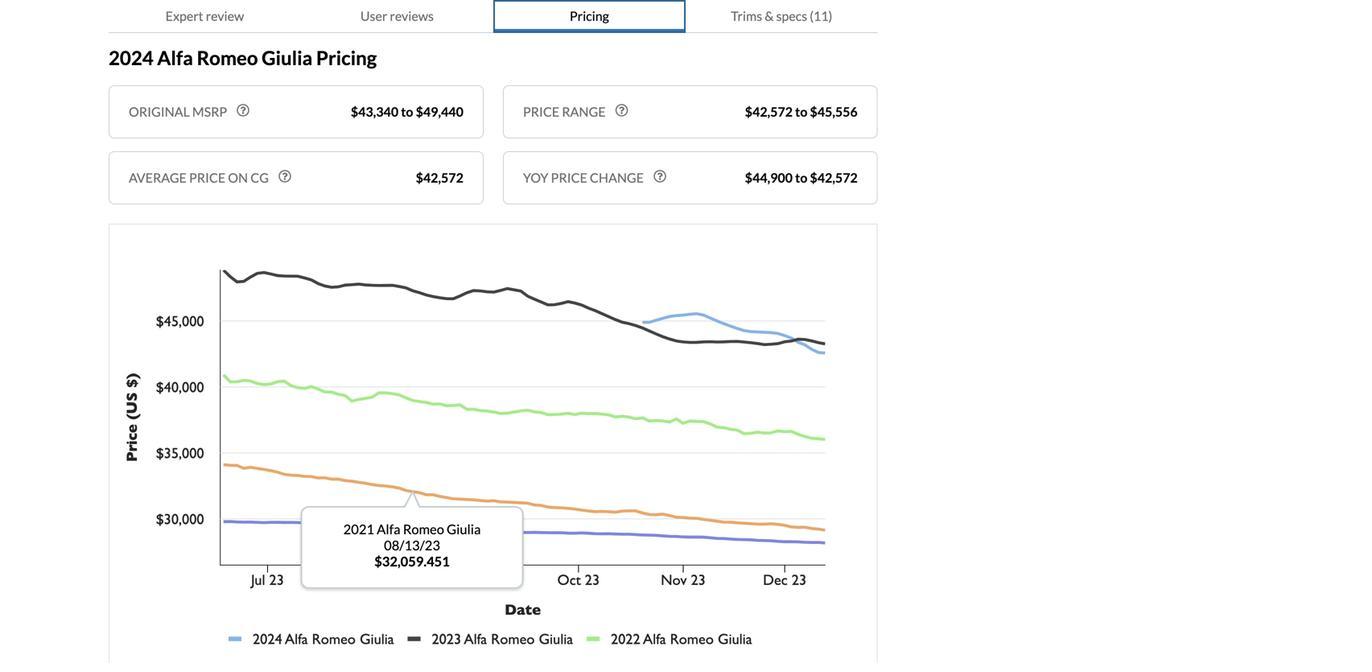 Task type: locate. For each thing, give the bounding box(es) containing it.
pricing
[[570, 8, 609, 24], [316, 46, 377, 69]]

alfa
[[157, 46, 193, 69]]

tab panel
[[109, 0, 878, 15]]

romeo
[[197, 46, 258, 69]]

pricing inside tab
[[570, 8, 609, 24]]

1 horizontal spatial price
[[551, 170, 588, 186]]

2 question circle image from the left
[[616, 104, 629, 117]]

$42,572
[[745, 104, 793, 120], [416, 170, 464, 186], [810, 170, 858, 186]]

question circle image right "cg" at the left top of the page
[[279, 170, 291, 183]]

price right "yoy"
[[551, 170, 588, 186]]

to right $43,340
[[401, 104, 414, 120]]

expert
[[166, 8, 203, 24]]

1 question circle image from the left
[[279, 170, 291, 183]]

user reviews tab
[[301, 0, 494, 33]]

$42,572 for $42,572 to $45,556
[[745, 104, 793, 120]]

yoy price change
[[523, 170, 644, 186]]

price left on
[[189, 170, 226, 186]]

2 horizontal spatial $42,572
[[810, 170, 858, 186]]

to for $42,572
[[796, 104, 808, 120]]

original
[[129, 104, 190, 120]]

question circle image for price range
[[616, 104, 629, 117]]

0 horizontal spatial question circle image
[[279, 170, 291, 183]]

1 price from the left
[[189, 170, 226, 186]]

question circle image
[[279, 170, 291, 183], [654, 170, 667, 183]]

msrp
[[192, 104, 227, 120]]

0 horizontal spatial question circle image
[[237, 104, 250, 117]]

pricing tab
[[494, 0, 686, 33]]

1 vertical spatial pricing
[[316, 46, 377, 69]]

to right $44,900 on the top right of the page
[[796, 170, 808, 186]]

question circle image right msrp
[[237, 104, 250, 117]]

$43,340
[[351, 104, 399, 120]]

question circle image for original msrp
[[237, 104, 250, 117]]

tab list
[[109, 0, 878, 33]]

price
[[189, 170, 226, 186], [551, 170, 588, 186]]

1 horizontal spatial question circle image
[[616, 104, 629, 117]]

0 horizontal spatial price
[[189, 170, 226, 186]]

$42,572 left $45,556 at right
[[745, 104, 793, 120]]

to
[[401, 104, 414, 120], [796, 104, 808, 120], [796, 170, 808, 186]]

price for yoy
[[551, 170, 588, 186]]

1 horizontal spatial $42,572
[[745, 104, 793, 120]]

0 vertical spatial pricing
[[570, 8, 609, 24]]

2 price from the left
[[551, 170, 588, 186]]

question circle image
[[237, 104, 250, 117], [616, 104, 629, 117]]

change
[[590, 170, 644, 186]]

yoy
[[523, 170, 549, 186]]

1 question circle image from the left
[[237, 104, 250, 117]]

1 horizontal spatial pricing
[[570, 8, 609, 24]]

trims & specs (11) tab
[[686, 0, 878, 33]]

0 horizontal spatial $42,572
[[416, 170, 464, 186]]

question circle image right range
[[616, 104, 629, 117]]

&
[[765, 8, 774, 24]]

$42,572 down $49,440
[[416, 170, 464, 186]]

1 horizontal spatial question circle image
[[654, 170, 667, 183]]

price
[[523, 104, 560, 120]]

$42,572 right $44,900 on the top right of the page
[[810, 170, 858, 186]]

question circle image right change
[[654, 170, 667, 183]]

2 question circle image from the left
[[654, 170, 667, 183]]

expert review
[[166, 8, 244, 24]]

average
[[129, 170, 187, 186]]

user reviews
[[361, 8, 434, 24]]

$44,900
[[745, 170, 793, 186]]

to left $45,556 at right
[[796, 104, 808, 120]]

original msrp
[[129, 104, 227, 120]]

range
[[562, 104, 606, 120]]



Task type: describe. For each thing, give the bounding box(es) containing it.
giulia
[[262, 46, 313, 69]]

0 horizontal spatial pricing
[[316, 46, 377, 69]]

specs
[[777, 8, 808, 24]]

to for $44,900
[[796, 170, 808, 186]]

on
[[228, 170, 248, 186]]

question circle image for yoy price change
[[654, 170, 667, 183]]

$42,572 for $42,572
[[416, 170, 464, 186]]

$45,556
[[810, 104, 858, 120]]

$49,440
[[416, 104, 464, 120]]

trims
[[731, 8, 763, 24]]

$44,900 to $42,572
[[745, 170, 858, 186]]

$43,340 to $49,440
[[351, 104, 464, 120]]

tab list containing expert review
[[109, 0, 878, 33]]

price for average
[[189, 170, 226, 186]]

review
[[206, 8, 244, 24]]

reviews
[[390, 8, 434, 24]]

cg
[[251, 170, 269, 186]]

user
[[361, 8, 388, 24]]

2024 alfa romeo giulia pricing
[[109, 46, 377, 69]]

question circle image for average price on cg
[[279, 170, 291, 183]]

2024
[[109, 46, 154, 69]]

$42,572 to $45,556
[[745, 104, 858, 120]]

(11)
[[810, 8, 833, 24]]

average price on cg
[[129, 170, 269, 186]]

to for $43,340
[[401, 104, 414, 120]]

trims & specs (11)
[[731, 8, 833, 24]]

price range
[[523, 104, 606, 120]]

expert review tab
[[109, 0, 301, 33]]



Task type: vqa. For each thing, say whether or not it's contained in the screenshot.
PRICING TAB
yes



